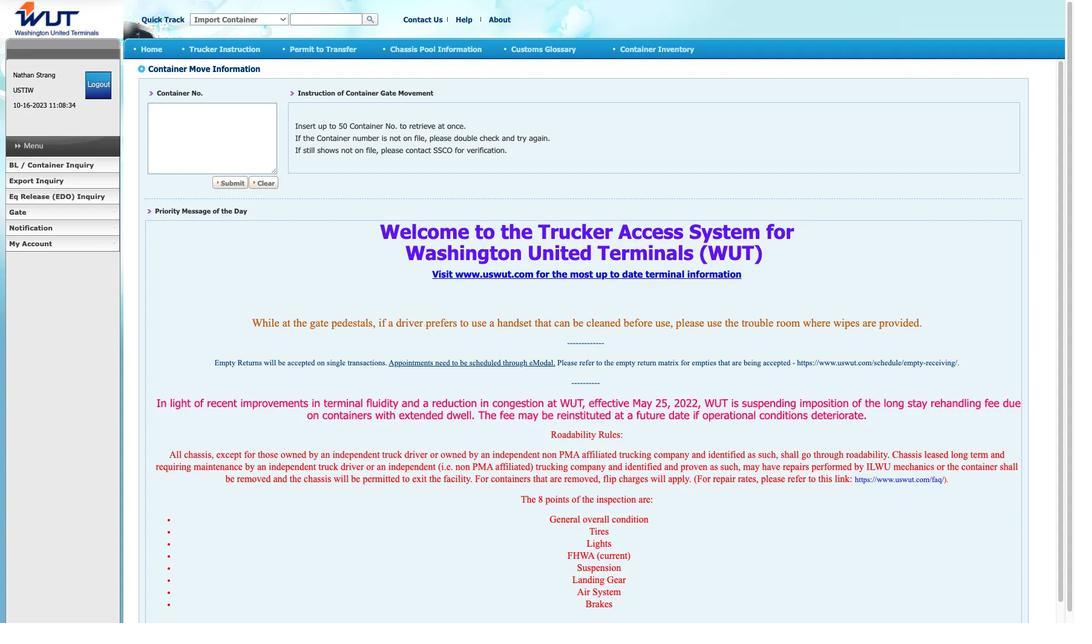 Task type: locate. For each thing, give the bounding box(es) containing it.
quick
[[142, 15, 162, 24]]

release
[[21, 192, 50, 200]]

permit to transfer
[[290, 44, 357, 53]]

nathan strang
[[13, 71, 55, 79]]

bl / container inquiry link
[[5, 157, 120, 173]]

inquiry
[[66, 161, 94, 169], [36, 177, 64, 185], [77, 192, 105, 200]]

account
[[22, 240, 52, 248]]

bl
[[9, 161, 18, 169]]

eq release (edo) inquiry link
[[5, 189, 120, 205]]

container inventory
[[620, 44, 694, 53]]

inquiry down bl / container inquiry
[[36, 177, 64, 185]]

information
[[438, 44, 482, 53]]

notification
[[9, 224, 53, 232]]

1 vertical spatial container
[[28, 161, 64, 169]]

permit
[[290, 44, 314, 53]]

None text field
[[290, 13, 363, 25]]

export
[[9, 177, 34, 185]]

2 vertical spatial inquiry
[[77, 192, 105, 200]]

inquiry right (edo)
[[77, 192, 105, 200]]

1 horizontal spatial container
[[620, 44, 656, 53]]

/
[[21, 161, 25, 169]]

container up export inquiry
[[28, 161, 64, 169]]

customs glossary
[[511, 44, 576, 53]]

0 vertical spatial inquiry
[[66, 161, 94, 169]]

inventory
[[658, 44, 694, 53]]

chassis pool information
[[390, 44, 482, 53]]

nathan
[[13, 71, 34, 79]]

container left inventory
[[620, 44, 656, 53]]

eq
[[9, 192, 18, 200]]

notification link
[[5, 220, 120, 236]]

container
[[620, 44, 656, 53], [28, 161, 64, 169]]

1 vertical spatial inquiry
[[36, 177, 64, 185]]

my account
[[9, 240, 52, 248]]

0 vertical spatial container
[[620, 44, 656, 53]]

help
[[456, 15, 473, 24]]

trucker instruction
[[189, 44, 260, 53]]

transfer
[[326, 44, 357, 53]]

10-16-2023 11:08:34
[[13, 101, 76, 109]]

export inquiry link
[[5, 173, 120, 189]]

bl / container inquiry
[[9, 161, 94, 169]]

login image
[[85, 71, 112, 99]]

inquiry up export inquiry link
[[66, 161, 94, 169]]

11:08:34
[[49, 101, 76, 109]]



Task type: vqa. For each thing, say whether or not it's contained in the screenshot.
notification
yes



Task type: describe. For each thing, give the bounding box(es) containing it.
quick track
[[142, 15, 185, 24]]

inquiry for container
[[66, 161, 94, 169]]

contact
[[403, 15, 432, 24]]

2023
[[32, 101, 47, 109]]

contact us
[[403, 15, 443, 24]]

trucker
[[189, 44, 217, 53]]

us
[[434, 15, 443, 24]]

contact us link
[[403, 15, 443, 24]]

eq release (edo) inquiry
[[9, 192, 105, 200]]

instruction
[[219, 44, 260, 53]]

about
[[489, 15, 511, 24]]

inquiry for (edo)
[[77, 192, 105, 200]]

about link
[[489, 15, 511, 24]]

customs
[[511, 44, 543, 53]]

16-
[[23, 101, 32, 109]]

(edo)
[[52, 192, 75, 200]]

to
[[316, 44, 324, 53]]

gate
[[9, 208, 26, 216]]

gate link
[[5, 205, 120, 220]]

home
[[141, 44, 162, 53]]

0 horizontal spatial container
[[28, 161, 64, 169]]

10-
[[13, 101, 23, 109]]

track
[[164, 15, 185, 24]]

my account link
[[5, 236, 120, 252]]

chassis
[[390, 44, 418, 53]]

export inquiry
[[9, 177, 64, 185]]

pool
[[420, 44, 436, 53]]

my
[[9, 240, 20, 248]]

ustiw
[[13, 86, 34, 94]]

help link
[[456, 15, 473, 24]]

strang
[[36, 71, 55, 79]]

glossary
[[545, 44, 576, 53]]



